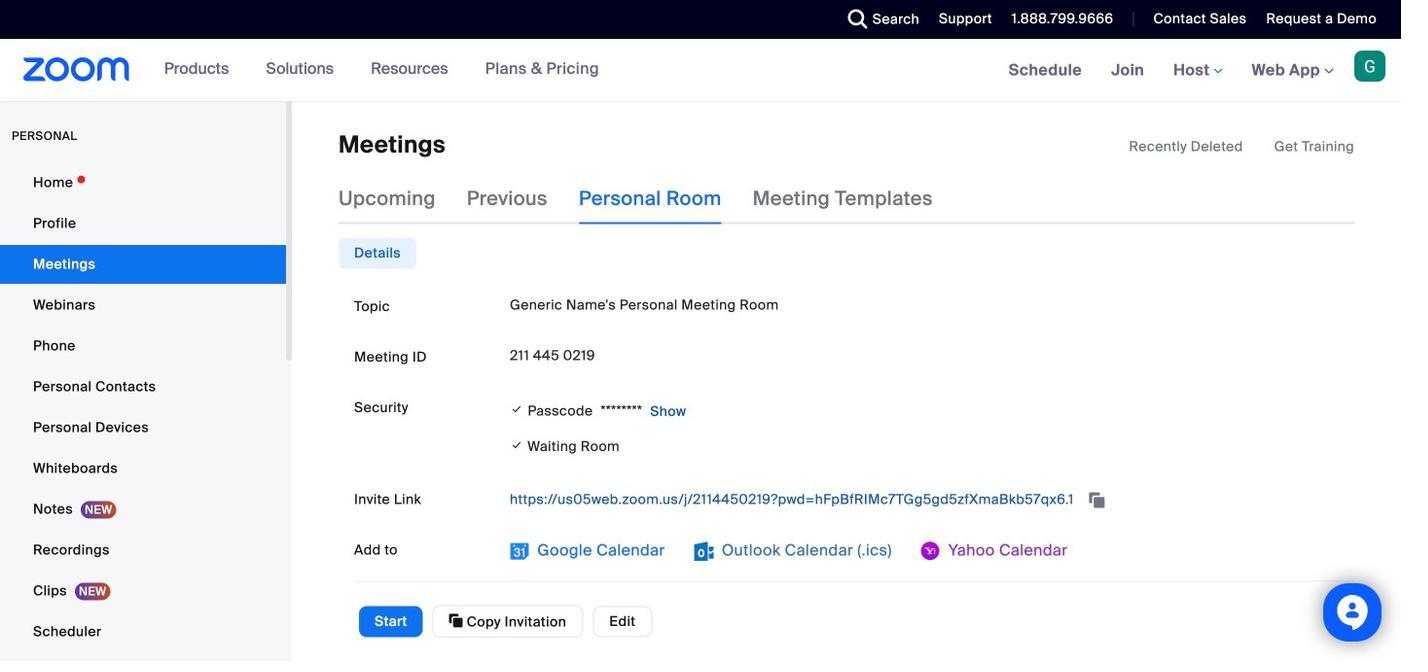 Task type: vqa. For each thing, say whether or not it's contained in the screenshot.
footer
no



Task type: locate. For each thing, give the bounding box(es) containing it.
tab
[[339, 238, 417, 269]]

checked image
[[510, 435, 524, 456]]

add to yahoo calendar image
[[921, 542, 941, 561]]

application down meetings navigation
[[1129, 137, 1355, 157]]

personal menu menu
[[0, 163, 286, 662]]

add to google calendar image
[[510, 542, 529, 561]]

banner
[[0, 39, 1401, 103]]

zoom logo image
[[23, 57, 130, 82]]

application up 'add to yahoo calendar' image
[[510, 485, 1339, 516]]

tabs of meeting tab list
[[339, 174, 964, 224]]

application
[[1129, 137, 1355, 157], [510, 485, 1339, 516]]

0 vertical spatial application
[[1129, 137, 1355, 157]]

tab list
[[339, 238, 417, 269]]



Task type: describe. For each thing, give the bounding box(es) containing it.
product information navigation
[[149, 39, 614, 101]]

add to outlook calendar (.ics) image
[[694, 542, 714, 561]]

1 vertical spatial application
[[510, 485, 1339, 516]]

checked image
[[510, 400, 524, 420]]

copy image
[[449, 613, 463, 630]]

meetings navigation
[[994, 39, 1401, 103]]

profile picture image
[[1355, 51, 1386, 82]]



